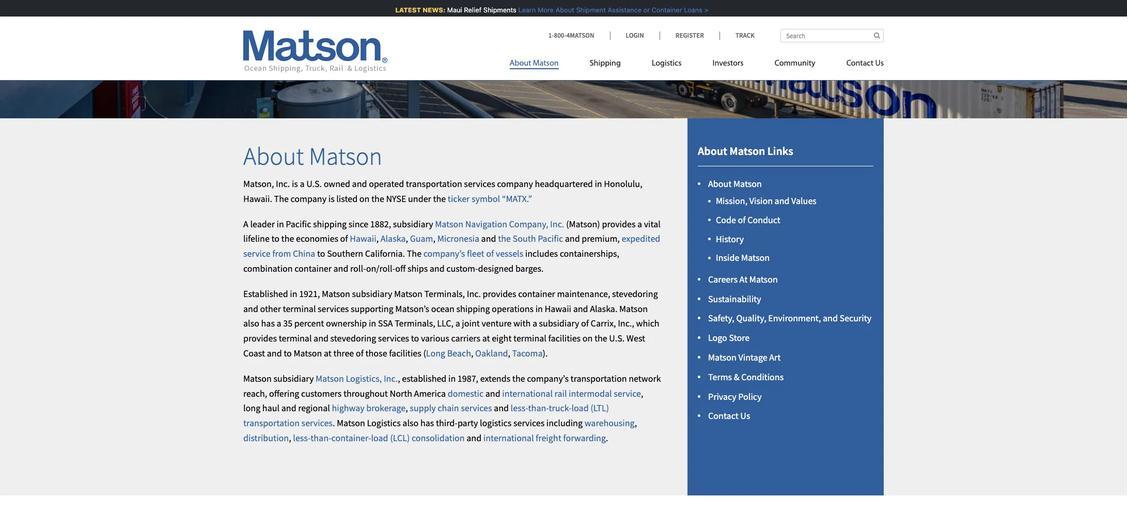 Task type: describe. For each thing, give the bounding box(es) containing it.
expedited service from china link
[[243, 233, 661, 259]]

the left ticker
[[433, 193, 446, 204]]

ocean
[[431, 303, 455, 314]]

and inside matson, inc. is a u.s. owned and operated transportation services company headquartered in honolulu, hawaii. the company is listed on the nyse under the
[[352, 178, 367, 190]]

1 horizontal spatial stevedoring
[[612, 288, 658, 300]]

1 vertical spatial is
[[328, 193, 335, 204]]

and right ships
[[430, 262, 445, 274]]

1 horizontal spatial provides
[[483, 288, 517, 300]]

latest
[[390, 6, 416, 14]]

in right leader
[[277, 218, 284, 230]]

oakland
[[475, 347, 508, 359]]

maui
[[442, 6, 457, 14]]

subsidiary up guam
[[393, 218, 433, 230]]

a right llc,
[[456, 317, 460, 329]]

hawaii , alaska , guam , micronesia and the south pacific and premium,
[[350, 233, 622, 245]]

1 vertical spatial company
[[291, 193, 327, 204]]

and left other
[[243, 303, 258, 314]]

1 horizontal spatial facilities
[[549, 332, 581, 344]]

container inside includes containerships, combination container and roll-on/roll-off ships and custom-designed barges.
[[295, 262, 332, 274]]

transportation inside , established in 1987, extends the company's transportation network reach, offering customers throughout north america
[[571, 372, 627, 384]]

800-
[[554, 31, 567, 40]]

services inside 'less-than-truck-load (ltl) transportation services'
[[302, 417, 333, 429]]

logistics,
[[346, 372, 382, 384]]

ticker symbol "matx."
[[448, 193, 532, 204]]

0 vertical spatial company
[[497, 178, 533, 190]]

0 vertical spatial shipping
[[313, 218, 347, 230]]

services up ownership
[[318, 303, 349, 314]]

and down navigation
[[481, 233, 496, 245]]

california.
[[365, 248, 405, 259]]

and up logistics
[[494, 402, 509, 414]]

1 horizontal spatial pacific
[[538, 233, 563, 245]]

offering
[[269, 387, 299, 399]]

code
[[716, 214, 736, 226]]

. matson logistics also has third-party logistics services including warehousing , distribution , less-than-container-load (lcl) consolidation and international freight forwarding .
[[243, 417, 637, 444]]

custom-
[[447, 262, 478, 274]]

news:
[[418, 6, 441, 14]]

terminal down 35
[[279, 332, 312, 344]]

domestic link
[[448, 387, 484, 399]]

from
[[272, 248, 291, 259]]

and down (matson)
[[565, 233, 580, 245]]

sustainability
[[708, 293, 761, 305]]

quality,
[[737, 312, 767, 324]]

1 horizontal spatial contact us link
[[831, 54, 884, 75]]

login link
[[610, 31, 660, 40]]

tacoma link
[[512, 347, 543, 359]]

long
[[426, 347, 445, 359]]

and left security
[[823, 312, 838, 324]]

us inside top menu navigation
[[876, 59, 884, 68]]

u.s. inside matson, inc. is a u.s. owned and operated transportation services company headquartered in honolulu, hawaii. the company is listed on the nyse under the
[[306, 178, 322, 190]]

container-
[[332, 432, 371, 444]]

u.s. inside the established in 1921, matson subsidiary matson terminals, inc. provides container maintenance, stevedoring and other terminal services supporting matson's ocean shipping operations in hawaii and alaska. matson also has a 35 percent ownership in ssa terminals, llc, a joint venture with a subsidiary of carrix, inc., which provides terminal and stevedoring services to various carriers at eight terminal facilities on the u.s. west coast and to matson at three of those facilities (
[[609, 332, 625, 344]]

to down "economies"
[[317, 248, 325, 259]]

long beach , oakland , tacoma ).
[[426, 347, 548, 359]]

0 horizontal spatial about matson
[[243, 141, 382, 172]]

subsidiary up the ).
[[539, 317, 579, 329]]

load inside 'less-than-truck-load (ltl) transportation services'
[[572, 402, 589, 414]]

various
[[421, 332, 449, 344]]

0 vertical spatial at
[[482, 332, 490, 344]]

warehousing link
[[585, 417, 635, 429]]

carriers
[[451, 332, 481, 344]]

0 vertical spatial terminals,
[[425, 288, 465, 300]]

matson right 1921,
[[322, 288, 350, 300]]

a inside matson, inc. is a u.s. owned and operated transportation services company headquartered in honolulu, hawaii. the company is listed on the nyse under the
[[300, 178, 305, 190]]

domestic and international rail intermodal service
[[448, 387, 641, 399]]

a
[[243, 218, 248, 230]]

matson up customers
[[316, 372, 344, 384]]

logistics
[[480, 417, 512, 429]]

0 vertical spatial .
[[333, 417, 335, 429]]

us inside about matson links section
[[741, 410, 751, 422]]

fleet
[[467, 248, 484, 259]]

container
[[647, 6, 677, 14]]

security
[[840, 312, 872, 324]]

cranes load and offload matson containers from the containership at the terminal. image
[[0, 0, 1128, 119]]

micronesia link
[[437, 233, 480, 245]]

0 vertical spatial pacific
[[286, 218, 311, 230]]

1-800-4matson link
[[549, 31, 610, 40]]

and right "coast"
[[267, 347, 282, 359]]

warehousing
[[585, 417, 635, 429]]

guam link
[[410, 233, 433, 245]]

symbol
[[472, 193, 500, 204]]

matson subsidiary matson logistics, inc.
[[243, 372, 398, 384]]

alaska
[[381, 233, 406, 245]]

about inside top menu navigation
[[510, 59, 531, 68]]

conduct
[[748, 214, 781, 226]]

0 vertical spatial company's
[[424, 248, 465, 259]]

domestic
[[448, 387, 484, 399]]

services up party
[[461, 402, 492, 414]]

top menu navigation
[[510, 54, 884, 75]]

inside matson link
[[716, 252, 770, 264]]

of inside about matson links section
[[738, 214, 746, 226]]

distribution link
[[243, 432, 289, 444]]

1-800-4matson
[[549, 31, 595, 40]]

to down 35
[[284, 347, 292, 359]]

1 vertical spatial at
[[324, 347, 332, 359]]

services inside matson, inc. is a u.s. owned and operated transportation services company headquartered in honolulu, hawaii. the company is listed on the nyse under the
[[464, 178, 495, 190]]

in inside matson, inc. is a u.s. owned and operated transportation services company headquartered in honolulu, hawaii. the company is listed on the nyse under the
[[595, 178, 602, 190]]

0 horizontal spatial about matson link
[[510, 54, 574, 75]]

, inside , long haul and regional
[[641, 387, 644, 399]]

inside
[[716, 252, 740, 264]]

international freight forwarding link
[[484, 432, 606, 444]]

the inside the established in 1921, matson subsidiary matson terminals, inc. provides container maintenance, stevedoring and other terminal services supporting matson's ocean shipping operations in hawaii and alaska. matson also has a 35 percent ownership in ssa terminals, llc, a joint venture with a subsidiary of carrix, inc., which provides terminal and stevedoring services to various carriers at eight terminal facilities on the u.s. west coast and to matson at three of those facilities (
[[595, 332, 608, 344]]

throughout
[[344, 387, 388, 399]]

1 horizontal spatial about matson link
[[708, 178, 762, 190]]

china
[[293, 248, 315, 259]]

0 horizontal spatial provides
[[243, 332, 277, 344]]

supply
[[410, 402, 436, 414]]

economies
[[296, 233, 338, 245]]

than- inside . matson logistics also has third-party logistics services including warehousing , distribution , less-than-container-load (lcl) consolidation and international freight forwarding .
[[311, 432, 332, 444]]

1 vertical spatial service
[[614, 387, 641, 399]]

1 vertical spatial contact us link
[[708, 410, 751, 422]]

blue matson logo with ocean, shipping, truck, rail and logistics written beneath it. image
[[243, 30, 388, 73]]

of right fleet
[[486, 248, 494, 259]]

matson navigation company, inc. link
[[435, 218, 564, 230]]

matson left links
[[730, 144, 765, 158]]

community
[[775, 59, 816, 68]]

"matx."
[[502, 193, 532, 204]]

matson up matson subsidiary matson logistics, inc.
[[294, 347, 322, 359]]

haul
[[262, 402, 280, 414]]

including
[[547, 417, 583, 429]]

provides inside (matson) provides a vital lifeline to the economies of
[[602, 218, 636, 230]]

safety, quality, environment, and security
[[708, 312, 872, 324]]

less- inside 'less-than-truck-load (ltl) transportation services'
[[511, 402, 528, 414]]

1 horizontal spatial .
[[606, 432, 608, 444]]

in inside , established in 1987, extends the company's transportation network reach, offering customers throughout north america
[[448, 372, 456, 384]]

company's fleet of vessels link
[[424, 248, 524, 259]]

nyse
[[386, 193, 406, 204]]

less-than-container-load (lcl) consolidation link
[[293, 432, 465, 444]]

distribution
[[243, 432, 289, 444]]

operated
[[369, 178, 404, 190]]

inc. up north
[[384, 372, 398, 384]]

35
[[283, 317, 293, 329]]

in left ssa
[[369, 317, 376, 329]]

mission, vision and values
[[716, 195, 817, 207]]

mission,
[[716, 195, 748, 207]]

terminal up tacoma link
[[514, 332, 547, 344]]

track
[[736, 31, 755, 40]]

matson up micronesia
[[435, 218, 464, 230]]

a right with
[[533, 317, 537, 329]]

contact us inside about matson links section
[[708, 410, 751, 422]]

inc. inside the established in 1921, matson subsidiary matson terminals, inc. provides container maintenance, stevedoring and other terminal services supporting matson's ocean shipping operations in hawaii and alaska. matson also has a 35 percent ownership in ssa terminals, llc, a joint venture with a subsidiary of carrix, inc., which provides terminal and stevedoring services to various carriers at eight terminal facilities on the u.s. west coast and to matson at three of those facilities (
[[467, 288, 481, 300]]

rail
[[555, 387, 567, 399]]

shipping inside the established in 1921, matson subsidiary matson terminals, inc. provides container maintenance, stevedoring and other terminal services supporting matson's ocean shipping operations in hawaii and alaska. matson also has a 35 percent ownership in ssa terminals, llc, a joint venture with a subsidiary of carrix, inc., which provides terminal and stevedoring services to various carriers at eight terminal facilities on the u.s. west coast and to matson at three of those facilities (
[[456, 303, 490, 314]]

track link
[[720, 31, 755, 40]]

those
[[366, 347, 387, 359]]

matson, inc. is a u.s. owned and operated transportation services company headquartered in honolulu, hawaii. the company is listed on the nyse under the
[[243, 178, 643, 204]]

includes containerships, combination container and roll-on/roll-off ships and custom-designed barges.
[[243, 248, 620, 274]]

vintage
[[739, 351, 768, 363]]

designed
[[478, 262, 514, 274]]

1-
[[549, 31, 554, 40]]

1882,
[[370, 218, 391, 230]]

the inside matson, inc. is a u.s. owned and operated transportation services company headquartered in honolulu, hawaii. the company is listed on the nyse under the
[[274, 193, 289, 204]]

mission, vision and values link
[[716, 195, 817, 207]]

transportation inside 'less-than-truck-load (ltl) transportation services'
[[243, 417, 300, 429]]

about matson links section
[[675, 119, 897, 496]]

lifeline
[[243, 233, 270, 245]]

ownership
[[326, 317, 367, 329]]

matson up inc., at right
[[620, 303, 648, 314]]

in left 1921,
[[290, 288, 297, 300]]

guam
[[410, 233, 433, 245]]

terminal up percent
[[283, 303, 316, 314]]

less- inside . matson logistics also has third-party logistics services including warehousing , distribution , less-than-container-load (lcl) consolidation and international freight forwarding .
[[293, 432, 311, 444]]

matson up matson's
[[394, 288, 423, 300]]

established
[[402, 372, 447, 384]]

and down extends
[[486, 387, 501, 399]]

load inside . matson logistics also has third-party logistics services including warehousing , distribution , less-than-container-load (lcl) consolidation and international freight forwarding .
[[371, 432, 388, 444]]

on inside the established in 1921, matson subsidiary matson terminals, inc. provides container maintenance, stevedoring and other terminal services supporting matson's ocean shipping operations in hawaii and alaska. matson also has a 35 percent ownership in ssa terminals, llc, a joint venture with a subsidiary of carrix, inc., which provides terminal and stevedoring services to various carriers at eight terminal facilities on the u.s. west coast and to matson at three of those facilities (
[[583, 332, 593, 344]]

conditions
[[742, 371, 784, 383]]

a inside (matson) provides a vital lifeline to the economies of
[[638, 218, 642, 230]]

0 vertical spatial is
[[292, 178, 298, 190]]



Task type: locate. For each thing, give the bounding box(es) containing it.
inc. right matson,
[[276, 178, 290, 190]]

0 horizontal spatial us
[[741, 410, 751, 422]]

less- up logistics
[[511, 402, 528, 414]]

, inside , established in 1987, extends the company's transportation network reach, offering customers throughout north america
[[398, 372, 400, 384]]

community link
[[759, 54, 831, 75]]

eight
[[492, 332, 512, 344]]

values
[[792, 195, 817, 207]]

None search field
[[781, 29, 884, 42]]

than-
[[528, 402, 549, 414], [311, 432, 332, 444]]

also up (lcl)
[[403, 417, 419, 429]]

established
[[243, 288, 288, 300]]

1 vertical spatial about matson link
[[708, 178, 762, 190]]

the down matson navigation company, inc. link
[[498, 233, 511, 245]]

0 vertical spatial on
[[360, 193, 370, 204]]

1 vertical spatial on
[[583, 332, 593, 344]]

transportation
[[406, 178, 462, 190], [571, 372, 627, 384], [243, 417, 300, 429]]

0 horizontal spatial company's
[[424, 248, 465, 259]]

transportation down the haul
[[243, 417, 300, 429]]

contact inside about matson links section
[[708, 410, 739, 422]]

terminals, up ocean
[[425, 288, 465, 300]]

logistics down brokerage
[[367, 417, 401, 429]]

0 vertical spatial less-
[[511, 402, 528, 414]]

safety, quality, environment, and security link
[[708, 312, 872, 324]]

in left 1987,
[[448, 372, 456, 384]]

1 vertical spatial about matson
[[243, 141, 382, 172]]

0 vertical spatial container
[[295, 262, 332, 274]]

1 vertical spatial stevedoring
[[330, 332, 376, 344]]

1 vertical spatial load
[[371, 432, 388, 444]]

privacy
[[708, 390, 737, 402]]

1 vertical spatial facilities
[[389, 347, 422, 359]]

1 horizontal spatial load
[[572, 402, 589, 414]]

matson up terms
[[708, 351, 737, 363]]

and down party
[[467, 432, 482, 444]]

percent
[[294, 317, 324, 329]]

0 vertical spatial than-
[[528, 402, 549, 414]]

1 horizontal spatial container
[[518, 288, 555, 300]]

pacific up includes
[[538, 233, 563, 245]]

1 vertical spatial transportation
[[571, 372, 627, 384]]

0 horizontal spatial stevedoring
[[330, 332, 376, 344]]

0 horizontal spatial has
[[261, 317, 275, 329]]

1 vertical spatial has
[[421, 417, 434, 429]]

about matson up mission,
[[708, 178, 762, 190]]

about matson inside section
[[708, 178, 762, 190]]

services up the symbol
[[464, 178, 495, 190]]

to left various
[[411, 332, 419, 344]]

1 horizontal spatial at
[[482, 332, 490, 344]]

on right listed
[[360, 193, 370, 204]]

4matson
[[567, 31, 595, 40]]

the right extends
[[512, 372, 525, 384]]

inc. down custom-
[[467, 288, 481, 300]]

0 vertical spatial u.s.
[[306, 178, 322, 190]]

0 horizontal spatial the
[[274, 193, 289, 204]]

provides up premium,
[[602, 218, 636, 230]]

north
[[390, 387, 412, 399]]

1 horizontal spatial hawaii
[[545, 303, 572, 314]]

matson right at
[[750, 273, 778, 285]]

america
[[414, 387, 446, 399]]

in
[[595, 178, 602, 190], [277, 218, 284, 230], [290, 288, 297, 300], [536, 303, 543, 314], [369, 317, 376, 329], [448, 372, 456, 384]]

0 vertical spatial international
[[502, 387, 553, 399]]

contact us link
[[831, 54, 884, 75], [708, 410, 751, 422]]

1 horizontal spatial on
[[583, 332, 593, 344]]

1 horizontal spatial transportation
[[406, 178, 462, 190]]

premium,
[[582, 233, 620, 245]]

subsidiary
[[393, 218, 433, 230], [352, 288, 392, 300], [539, 317, 579, 329], [274, 372, 314, 384]]

1 vertical spatial international
[[484, 432, 534, 444]]

inc.
[[276, 178, 290, 190], [550, 218, 564, 230], [467, 288, 481, 300], [384, 372, 398, 384]]

0 vertical spatial contact us
[[847, 59, 884, 68]]

the inside , established in 1987, extends the company's transportation network reach, offering customers throughout north america
[[512, 372, 525, 384]]

2 horizontal spatial provides
[[602, 218, 636, 230]]

pacific up "economies"
[[286, 218, 311, 230]]

logistics inside top menu navigation
[[652, 59, 682, 68]]

1 horizontal spatial contact
[[847, 59, 874, 68]]

0 horizontal spatial is
[[292, 178, 298, 190]]

in right operations
[[536, 303, 543, 314]]

on down carrix,
[[583, 332, 593, 344]]

transportation up intermodal
[[571, 372, 627, 384]]

ssa
[[378, 317, 393, 329]]

a left vital
[[638, 218, 642, 230]]

0 vertical spatial about matson
[[510, 59, 559, 68]]

the down operated
[[372, 193, 384, 204]]

subsidiary up supporting
[[352, 288, 392, 300]]

and inside . matson logistics also has third-party logistics services including warehousing , distribution , less-than-container-load (lcl) consolidation and international freight forwarding .
[[467, 432, 482, 444]]

matson
[[533, 59, 559, 68], [309, 141, 382, 172], [730, 144, 765, 158], [734, 178, 762, 190], [435, 218, 464, 230], [742, 252, 770, 264], [750, 273, 778, 285], [322, 288, 350, 300], [394, 288, 423, 300], [620, 303, 648, 314], [294, 347, 322, 359], [708, 351, 737, 363], [243, 372, 272, 384], [316, 372, 344, 384], [337, 417, 365, 429]]

1 vertical spatial .
[[606, 432, 608, 444]]

transportation up under
[[406, 178, 462, 190]]

contact inside top menu navigation
[[847, 59, 874, 68]]

maintenance,
[[557, 288, 611, 300]]

forwarding
[[563, 432, 606, 444]]

and up listed
[[352, 178, 367, 190]]

services inside . matson logistics also has third-party logistics services including warehousing , distribution , less-than-container-load (lcl) consolidation and international freight forwarding .
[[514, 417, 545, 429]]

service down network at the right
[[614, 387, 641, 399]]

and inside , long haul and regional
[[281, 402, 296, 414]]

1 horizontal spatial company's
[[527, 372, 569, 384]]

environment,
[[768, 312, 821, 324]]

at left three
[[324, 347, 332, 359]]

search image
[[874, 32, 881, 39]]

1 horizontal spatial also
[[403, 417, 419, 429]]

matson up at
[[742, 252, 770, 264]]

shipping link
[[574, 54, 637, 75]]

0 vertical spatial hawaii
[[350, 233, 377, 245]]

1 horizontal spatial is
[[328, 193, 335, 204]]

company's inside , established in 1987, extends the company's transportation network reach, offering customers throughout north america
[[527, 372, 569, 384]]

is left listed
[[328, 193, 335, 204]]

1 vertical spatial shipping
[[456, 303, 490, 314]]

freight
[[536, 432, 562, 444]]

0 horizontal spatial also
[[243, 317, 259, 329]]

us down "search" image
[[876, 59, 884, 68]]

than- down domestic and international rail intermodal service
[[528, 402, 549, 414]]

party
[[458, 417, 478, 429]]

and down percent
[[314, 332, 329, 344]]

and down maintenance,
[[573, 303, 588, 314]]

1 vertical spatial hawaii
[[545, 303, 572, 314]]

on/roll-
[[366, 262, 395, 274]]

history link
[[716, 233, 744, 245]]

of inside (matson) provides a vital lifeline to the economies of
[[340, 233, 348, 245]]

contact us inside top menu navigation
[[847, 59, 884, 68]]

to inside (matson) provides a vital lifeline to the economies of
[[271, 233, 280, 245]]

u.s. down inc., at right
[[609, 332, 625, 344]]

0 horizontal spatial logistics
[[367, 417, 401, 429]]

0 horizontal spatial than-
[[311, 432, 332, 444]]

the up from at left
[[281, 233, 294, 245]]

contact us
[[847, 59, 884, 68], [708, 410, 751, 422]]

than- inside 'less-than-truck-load (ltl) transportation services'
[[528, 402, 549, 414]]

assistance
[[603, 6, 637, 14]]

terms & conditions link
[[708, 371, 784, 383]]

stevedoring up inc., at right
[[612, 288, 658, 300]]

coast
[[243, 347, 265, 359]]

1 vertical spatial contact
[[708, 410, 739, 422]]

intermodal
[[569, 387, 612, 399]]

and right vision
[[775, 195, 790, 207]]

matson up owned
[[309, 141, 382, 172]]

containerships,
[[560, 248, 620, 259]]

2 horizontal spatial transportation
[[571, 372, 627, 384]]

0 horizontal spatial hawaii
[[350, 233, 377, 245]]

contact down search search field
[[847, 59, 874, 68]]

more
[[533, 6, 549, 14]]

about matson link down 1-
[[510, 54, 574, 75]]

shipment
[[571, 6, 601, 14]]

has down other
[[261, 317, 275, 329]]

container down barges.
[[518, 288, 555, 300]]

matson up vision
[[734, 178, 762, 190]]

,
[[377, 233, 379, 245], [406, 233, 408, 245], [433, 233, 436, 245], [471, 347, 474, 359], [508, 347, 511, 359], [398, 372, 400, 384], [641, 387, 644, 399], [406, 402, 408, 414], [635, 417, 637, 429], [289, 432, 291, 444]]

provides up operations
[[483, 288, 517, 300]]

headquartered
[[535, 178, 593, 190]]

provides up "coast"
[[243, 332, 277, 344]]

load left (lcl)
[[371, 432, 388, 444]]

which
[[636, 317, 660, 329]]

shipments
[[479, 6, 512, 14]]

inc. left (matson)
[[550, 218, 564, 230]]

art
[[770, 351, 781, 363]]

1 vertical spatial than-
[[311, 432, 332, 444]]

and
[[352, 178, 367, 190], [775, 195, 790, 207], [481, 233, 496, 245], [565, 233, 580, 245], [334, 262, 349, 274], [430, 262, 445, 274], [243, 303, 258, 314], [573, 303, 588, 314], [823, 312, 838, 324], [314, 332, 329, 344], [267, 347, 282, 359], [486, 387, 501, 399], [281, 402, 296, 414], [494, 402, 509, 414], [467, 432, 482, 444]]

matson inside . matson logistics also has third-party logistics services including warehousing , distribution , less-than-container-load (lcl) consolidation and international freight forwarding .
[[337, 417, 365, 429]]

has inside . matson logistics also has third-party logistics services including warehousing , distribution , less-than-container-load (lcl) consolidation and international freight forwarding .
[[421, 417, 434, 429]]

vision
[[750, 195, 773, 207]]

logistics down register link
[[652, 59, 682, 68]]

.
[[333, 417, 335, 429], [606, 432, 608, 444]]

on inside matson, inc. is a u.s. owned and operated transportation services company headquartered in honolulu, hawaii. the company is listed on the nyse under the
[[360, 193, 370, 204]]

1 horizontal spatial u.s.
[[609, 332, 625, 344]]

to up from at left
[[271, 233, 280, 245]]

and down southern
[[334, 262, 349, 274]]

1 horizontal spatial contact us
[[847, 59, 884, 68]]

register
[[676, 31, 704, 40]]

service inside expedited service from china
[[243, 248, 271, 259]]

or
[[639, 6, 645, 14]]

u.s.
[[306, 178, 322, 190], [609, 332, 625, 344]]

logistics inside . matson logistics also has third-party logistics services including warehousing , distribution , less-than-container-load (lcl) consolidation and international freight forwarding .
[[367, 417, 401, 429]]

0 vertical spatial service
[[243, 248, 271, 259]]

1 vertical spatial less-
[[293, 432, 311, 444]]

&
[[734, 371, 740, 383]]

1 vertical spatial contact us
[[708, 410, 751, 422]]

subsidiary up the offering on the bottom of page
[[274, 372, 314, 384]]

1 vertical spatial also
[[403, 417, 419, 429]]

1 vertical spatial pacific
[[538, 233, 563, 245]]

1 horizontal spatial less-
[[511, 402, 528, 414]]

about matson down 1-
[[510, 59, 559, 68]]

0 horizontal spatial u.s.
[[306, 178, 322, 190]]

code of conduct link
[[716, 214, 781, 226]]

hawaii down since
[[350, 233, 377, 245]]

matson inside top menu navigation
[[533, 59, 559, 68]]

1 horizontal spatial has
[[421, 417, 434, 429]]

stevedoring down ownership
[[330, 332, 376, 344]]

matson up reach, at the bottom left
[[243, 372, 272, 384]]

u.s. left owned
[[306, 178, 322, 190]]

0 horizontal spatial facilities
[[389, 347, 422, 359]]

1 horizontal spatial logistics
[[652, 59, 682, 68]]

2 horizontal spatial about matson
[[708, 178, 762, 190]]

inc.,
[[618, 317, 634, 329]]

0 vertical spatial contact us link
[[831, 54, 884, 75]]

services down regional
[[302, 417, 333, 429]]

also inside the established in 1921, matson subsidiary matson terminals, inc. provides container maintenance, stevedoring and other terminal services supporting matson's ocean shipping operations in hawaii and alaska. matson also has a 35 percent ownership in ssa terminals, llc, a joint venture with a subsidiary of carrix, inc., which provides terminal and stevedoring services to various carriers at eight terminal facilities on the u.s. west coast and to matson at three of those facilities (
[[243, 317, 259, 329]]

ships
[[408, 262, 428, 274]]

joint
[[462, 317, 480, 329]]

0 horizontal spatial on
[[360, 193, 370, 204]]

contact us link down "search" image
[[831, 54, 884, 75]]

the inside (matson) provides a vital lifeline to the economies of
[[281, 233, 294, 245]]

customers
[[301, 387, 342, 399]]

inc. inside matson, inc. is a u.s. owned and operated transportation services company headquartered in honolulu, hawaii. the company is listed on the nyse under the
[[276, 178, 290, 190]]

reach,
[[243, 387, 267, 399]]

contact us down "search" image
[[847, 59, 884, 68]]

contact us down privacy policy link
[[708, 410, 751, 422]]

1 vertical spatial provides
[[483, 288, 517, 300]]

shipping up "economies"
[[313, 218, 347, 230]]

load
[[572, 402, 589, 414], [371, 432, 388, 444]]

stevedoring
[[612, 288, 658, 300], [330, 332, 376, 344]]

matson,
[[243, 178, 274, 190]]

service down lifeline
[[243, 248, 271, 259]]

of left carrix,
[[581, 317, 589, 329]]

has inside the established in 1921, matson subsidiary matson terminals, inc. provides container maintenance, stevedoring and other terminal services supporting matson's ocean shipping operations in hawaii and alaska. matson also has a 35 percent ownership in ssa terminals, llc, a joint venture with a subsidiary of carrix, inc., which provides terminal and stevedoring services to various carriers at eight terminal facilities on the u.s. west coast and to matson at three of those facilities (
[[261, 317, 275, 329]]

about matson link up mission,
[[708, 178, 762, 190]]

0 vertical spatial stevedoring
[[612, 288, 658, 300]]

under
[[408, 193, 431, 204]]

three
[[334, 347, 354, 359]]

includes
[[525, 248, 558, 259]]

oakland link
[[475, 347, 508, 359]]

0 vertical spatial logistics
[[652, 59, 682, 68]]

container down china
[[295, 262, 332, 274]]

2 vertical spatial transportation
[[243, 417, 300, 429]]

0 vertical spatial contact
[[847, 59, 874, 68]]

0 vertical spatial load
[[572, 402, 589, 414]]

careers
[[708, 273, 738, 285]]

container inside the established in 1921, matson subsidiary matson terminals, inc. provides container maintenance, stevedoring and other terminal services supporting matson's ocean shipping operations in hawaii and alaska. matson also has a 35 percent ownership in ssa terminals, llc, a joint venture with a subsidiary of carrix, inc., which provides terminal and stevedoring services to various carriers at eight terminal facilities on the u.s. west coast and to matson at three of those facilities (
[[518, 288, 555, 300]]

0 horizontal spatial service
[[243, 248, 271, 259]]

transportation inside matson, inc. is a u.s. owned and operated transportation services company headquartered in honolulu, hawaii. the company is listed on the nyse under the
[[406, 178, 462, 190]]

(matson) provides a vital lifeline to the economies of
[[243, 218, 661, 245]]

0 horizontal spatial less-
[[293, 432, 311, 444]]

1 horizontal spatial us
[[876, 59, 884, 68]]

at
[[740, 273, 748, 285]]

southern
[[327, 248, 363, 259]]

hawaii inside the established in 1921, matson subsidiary matson terminals, inc. provides container maintenance, stevedoring and other terminal services supporting matson's ocean shipping operations in hawaii and alaska. matson also has a 35 percent ownership in ssa terminals, llc, a joint venture with a subsidiary of carrix, inc., which provides terminal and stevedoring services to various carriers at eight terminal facilities on the u.s. west coast and to matson at three of those facilities (
[[545, 303, 572, 314]]

contact down privacy
[[708, 410, 739, 422]]

a left 35
[[277, 317, 281, 329]]

learn
[[514, 6, 531, 14]]

0 horizontal spatial transportation
[[243, 417, 300, 429]]

1 horizontal spatial service
[[614, 387, 641, 399]]

services down ssa
[[378, 332, 409, 344]]

provides
[[602, 218, 636, 230], [483, 288, 517, 300], [243, 332, 277, 344]]

container
[[295, 262, 332, 274], [518, 288, 555, 300]]

brokerage
[[367, 402, 406, 414]]

terminals, down matson's
[[395, 317, 435, 329]]

llc,
[[437, 317, 454, 329]]

barges.
[[516, 262, 544, 274]]

1 vertical spatial terminals,
[[395, 317, 435, 329]]

Search search field
[[781, 29, 884, 42]]

. down warehousing
[[606, 432, 608, 444]]

operations
[[492, 303, 534, 314]]

of right three
[[356, 347, 364, 359]]

contact us link down privacy policy link
[[708, 410, 751, 422]]

owned
[[324, 178, 350, 190]]

0 horizontal spatial load
[[371, 432, 388, 444]]

0 horizontal spatial at
[[324, 347, 332, 359]]

about matson inside top menu navigation
[[510, 59, 559, 68]]

company's up domestic and international rail intermodal service
[[527, 372, 569, 384]]

company's
[[424, 248, 465, 259], [527, 372, 569, 384]]

since
[[349, 218, 369, 230]]

is
[[292, 178, 298, 190], [328, 193, 335, 204]]

0 horizontal spatial contact
[[708, 410, 739, 422]]

also inside . matson logistics also has third-party logistics services including warehousing , distribution , less-than-container-load (lcl) consolidation and international freight forwarding .
[[403, 417, 419, 429]]

expedited
[[622, 233, 661, 245]]

).
[[543, 347, 548, 359]]

leader
[[250, 218, 275, 230]]

1 vertical spatial the
[[407, 248, 422, 259]]

pacific
[[286, 218, 311, 230], [538, 233, 563, 245]]

1 vertical spatial u.s.
[[609, 332, 625, 344]]

2 vertical spatial about matson
[[708, 178, 762, 190]]

ticker symbol "matx." link
[[448, 193, 532, 204]]

history
[[716, 233, 744, 245]]

0 vertical spatial us
[[876, 59, 884, 68]]

about matson up owned
[[243, 141, 382, 172]]

established in 1921, matson subsidiary matson terminals, inc. provides container maintenance, stevedoring and other terminal services supporting matson's ocean shipping operations in hawaii and alaska. matson also has a 35 percent ownership in ssa terminals, llc, a joint venture with a subsidiary of carrix, inc., which provides terminal and stevedoring services to various carriers at eight terminal facilities on the u.s. west coast and to matson at three of those facilities (
[[243, 288, 660, 359]]

shipping
[[313, 218, 347, 230], [456, 303, 490, 314]]

0 horizontal spatial company
[[291, 193, 327, 204]]

1 horizontal spatial about matson
[[510, 59, 559, 68]]

matson up container-
[[337, 417, 365, 429]]

off
[[395, 262, 406, 274]]

hawaii down maintenance,
[[545, 303, 572, 314]]

in left honolulu,
[[595, 178, 602, 190]]

0 vertical spatial facilities
[[549, 332, 581, 344]]

0 vertical spatial transportation
[[406, 178, 462, 190]]

international inside . matson logistics also has third-party logistics services including warehousing , distribution , less-than-container-load (lcl) consolidation and international freight forwarding .
[[484, 432, 534, 444]]



Task type: vqa. For each thing, say whether or not it's contained in the screenshot.
Customer Service
no



